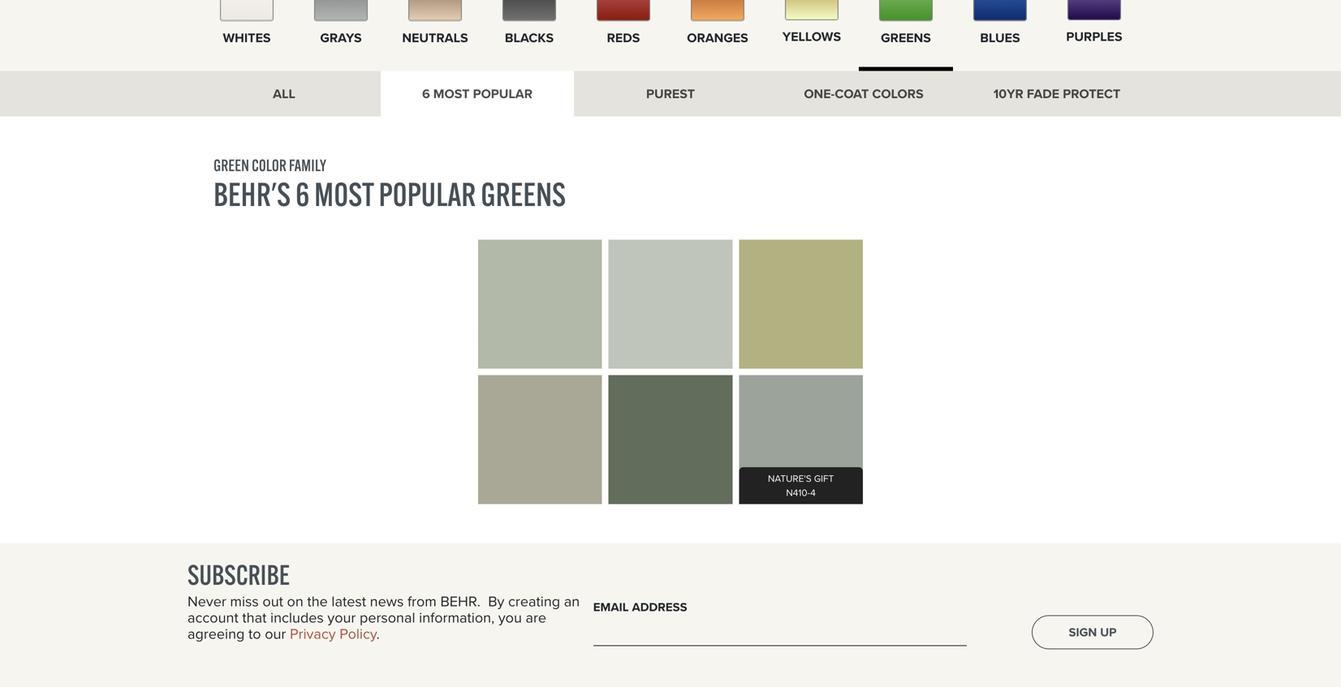 Task type: vqa. For each thing, say whether or not it's contained in the screenshot.
PUREST
yes



Task type: locate. For each thing, give the bounding box(es) containing it.
6
[[422, 84, 430, 103], [295, 174, 309, 215]]

n410-
[[786, 486, 810, 500]]

coat
[[835, 84, 869, 103]]

never
[[188, 591, 226, 613]]

one-
[[804, 84, 835, 103]]

reds
[[607, 28, 640, 47]]

one-coat colors
[[804, 84, 924, 103]]

4
[[810, 486, 816, 500]]

an
[[564, 591, 580, 613]]

red image
[[597, 0, 650, 21]]

whites
[[223, 28, 271, 47]]

green
[[214, 155, 249, 175]]

1 vertical spatial 6
[[295, 174, 309, 215]]

includes
[[270, 607, 324, 629]]

from
[[407, 591, 437, 613]]

green image
[[879, 0, 933, 21]]

the
[[307, 591, 328, 613]]

most
[[314, 174, 374, 215]]

.
[[376, 623, 380, 645]]

6 most popular
[[422, 84, 533, 103]]

to
[[248, 623, 261, 645]]

email
[[593, 599, 629, 617]]

neutral image
[[408, 0, 462, 21]]

greens
[[481, 174, 566, 215]]

fade
[[1027, 84, 1060, 103]]

never miss out on the latest news from behr.  by creating an account that includes your personal information, you are agreeing to our
[[188, 591, 580, 645]]

1 horizontal spatial 6
[[422, 84, 430, 103]]

that
[[242, 607, 267, 629]]

gift
[[814, 472, 834, 486]]

latest
[[332, 591, 366, 613]]

your
[[327, 607, 356, 629]]

0 horizontal spatial 6
[[295, 174, 309, 215]]

privacy policy link
[[290, 623, 376, 645]]

10yr
[[993, 84, 1024, 103]]

miss
[[230, 591, 259, 613]]

behr's
[[214, 174, 291, 215]]

yellow image
[[785, 0, 839, 20]]

family
[[289, 155, 326, 175]]

agreeing
[[188, 623, 245, 645]]

privacy policy .
[[290, 623, 380, 645]]

sign up
[[1069, 624, 1117, 642]]

on
[[287, 591, 303, 613]]

up
[[1100, 624, 1117, 642]]

gray image
[[314, 0, 368, 21]]

personal
[[360, 607, 415, 629]]

sign
[[1069, 624, 1097, 642]]

sign up button
[[1032, 616, 1154, 650]]

yellows
[[783, 27, 841, 46]]

greens
[[881, 28, 931, 47]]



Task type: describe. For each thing, give the bounding box(es) containing it.
purples
[[1066, 27, 1122, 46]]

blue image
[[973, 0, 1027, 21]]

creating
[[508, 591, 560, 613]]

are
[[526, 607, 546, 629]]

protect
[[1063, 84, 1121, 103]]

subscribe
[[188, 558, 290, 592]]

6 inside "green color family behr's 6 most popular greens"
[[295, 174, 309, 215]]

all
[[273, 84, 295, 103]]

grays
[[320, 28, 362, 47]]

blues
[[980, 28, 1020, 47]]

privacy
[[290, 623, 336, 645]]

10yr fade protect
[[993, 84, 1121, 103]]

email address
[[593, 599, 687, 617]]

you
[[498, 607, 522, 629]]

orange image
[[691, 0, 744, 21]]

Email Address email field
[[593, 622, 967, 647]]

popular
[[473, 84, 533, 103]]

green color family behr's 6 most popular greens
[[214, 155, 566, 215]]

oranges
[[687, 28, 748, 47]]

address
[[632, 599, 687, 617]]

out
[[263, 591, 283, 613]]

nature's
[[768, 472, 812, 486]]

popular
[[379, 174, 476, 215]]

account
[[188, 607, 238, 629]]

neutrals
[[402, 28, 468, 47]]

white image
[[220, 0, 274, 21]]

purple image
[[1068, 0, 1121, 20]]

information,
[[419, 607, 495, 629]]

nature's gift n410-4
[[768, 472, 834, 500]]

most
[[433, 84, 470, 103]]

0 vertical spatial 6
[[422, 84, 430, 103]]

news
[[370, 591, 404, 613]]

colors
[[872, 84, 924, 103]]

by
[[488, 591, 504, 613]]

black image
[[503, 0, 556, 21]]

policy
[[340, 623, 376, 645]]

blacks
[[505, 28, 554, 47]]

our
[[265, 623, 286, 645]]

purest
[[646, 84, 695, 103]]

color
[[252, 155, 286, 175]]



